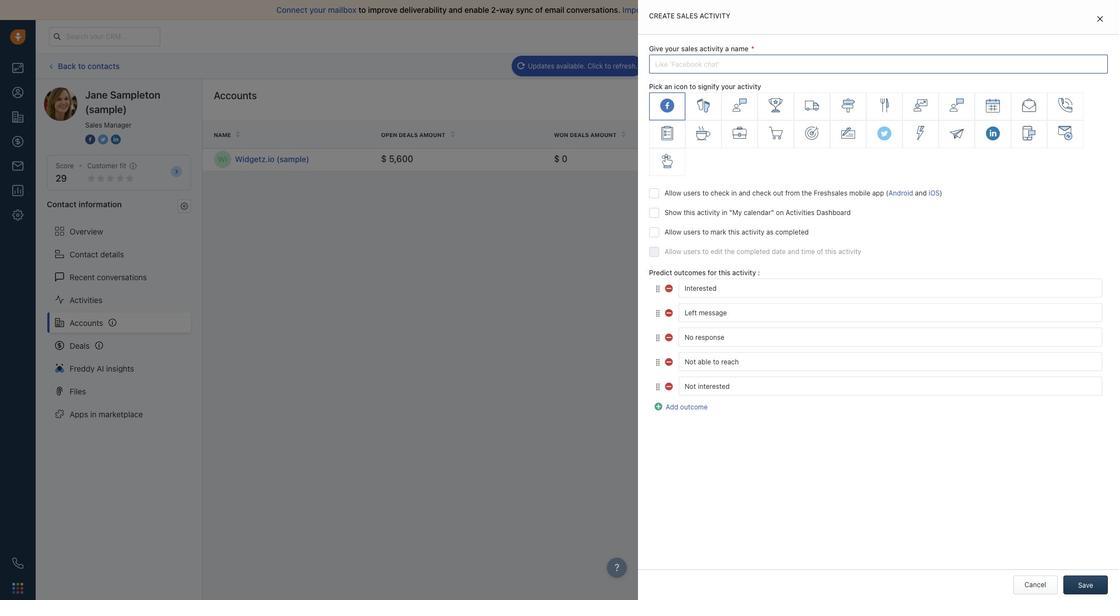 Task type: vqa. For each thing, say whether or not it's contained in the screenshot.
the 0 button
no



Task type: locate. For each thing, give the bounding box(es) containing it.
deals
[[399, 131, 418, 138], [570, 131, 589, 138]]

open
[[381, 131, 397, 138]]

(sample) inside jane sampleton (sample) sales manager
[[85, 104, 127, 115]]

this right for
[[719, 269, 731, 277]]

fit
[[120, 162, 126, 170]]

contacts down search your crm... text field
[[88, 61, 120, 71]]

minus filled image
[[665, 283, 674, 292], [665, 307, 674, 316], [665, 356, 674, 365]]

1 vertical spatial sales
[[85, 121, 102, 129]]

)
[[940, 189, 943, 197]]

pick
[[649, 83, 663, 91]]

1 horizontal spatial add
[[1031, 62, 1043, 70]]

back
[[58, 61, 76, 71]]

contact for contact information
[[47, 200, 77, 209]]

1 horizontal spatial sales
[[945, 62, 962, 70]]

have
[[765, 5, 782, 14]]

from right out
[[786, 189, 800, 197]]

ui drag handle image down ui drag handle image
[[655, 358, 662, 366]]

contacts right related
[[928, 131, 960, 138]]

0 vertical spatial sales
[[945, 62, 962, 70]]

of right sync
[[536, 5, 543, 14]]

1 vertical spatial add
[[1063, 95, 1075, 104]]

0 horizontal spatial activities
[[70, 295, 102, 304]]

$ left 5,600
[[381, 154, 387, 164]]

time right date
[[802, 248, 815, 256]]

$ left the "0" on the right top
[[554, 154, 560, 164]]

amount right open
[[420, 131, 446, 138]]

1 ui drag handle image from the top
[[655, 285, 662, 293]]

$ for $ 5,600
[[381, 154, 387, 164]]

start
[[794, 5, 811, 14]]

score 29
[[56, 162, 74, 183]]

(sample)
[[85, 104, 127, 115], [277, 154, 309, 164]]

completed up :
[[737, 248, 770, 256]]

predict outcomes for this activity :
[[649, 269, 760, 277]]

activity left 'a'
[[700, 45, 724, 53]]

add left deal
[[1031, 62, 1043, 70]]

1 vertical spatial accounts
[[70, 318, 103, 327]]

0 vertical spatial of
[[536, 5, 543, 14]]

0 vertical spatial activities
[[786, 209, 815, 217]]

1 horizontal spatial deals
[[570, 131, 589, 138]]

dashboard
[[817, 209, 851, 217]]

amount for open deals amount
[[420, 131, 446, 138]]

2 ui drag handle image from the top
[[655, 309, 662, 317]]

29
[[56, 173, 67, 183]]

on
[[777, 209, 784, 217]]

sales activities button
[[928, 57, 1009, 75]]

activity up 'a'
[[700, 12, 731, 20]]

deals right open
[[399, 131, 418, 138]]

0 horizontal spatial sales
[[85, 121, 102, 129]]

ui drag handle image down predict in the top right of the page
[[655, 285, 662, 293]]

task button
[[831, 57, 868, 75]]

1 users from the top
[[684, 189, 701, 197]]

in
[[859, 32, 864, 40], [732, 189, 737, 197], [722, 209, 728, 217], [90, 409, 97, 419]]

0 vertical spatial the
[[802, 189, 812, 197]]

won
[[554, 131, 569, 138]]

1 horizontal spatial (sample)
[[277, 154, 309, 164]]

1 vertical spatial completed
[[737, 248, 770, 256]]

1 minus filled image from the top
[[665, 332, 674, 341]]

from inside dialog
[[786, 189, 800, 197]]

related
[[900, 131, 926, 138]]

1 vertical spatial allow
[[665, 228, 682, 236]]

recent
[[70, 272, 95, 282]]

add inside 'link'
[[666, 403, 679, 411]]

of
[[536, 5, 543, 14], [817, 248, 824, 256]]

way
[[500, 5, 514, 14]]

1 horizontal spatial contacts
[[928, 131, 960, 138]]

sales up custom
[[945, 62, 962, 70]]

activity left :
[[733, 269, 757, 277]]

0 horizontal spatial amount
[[420, 131, 446, 138]]

check left out
[[753, 189, 772, 197]]

2 amount from the left
[[591, 131, 617, 138]]

add deal
[[1031, 62, 1059, 70]]

0 vertical spatial completed
[[776, 228, 809, 236]]

0 vertical spatial time
[[781, 131, 796, 138]]

mark
[[711, 228, 727, 236]]

days
[[875, 32, 888, 40]]

activities down recent
[[70, 295, 102, 304]]

sampleton
[[110, 89, 160, 101]]

minus filled image for ui drag handle image
[[665, 332, 674, 341]]

tab panel containing create sales activity
[[638, 0, 1120, 600]]

21
[[866, 32, 873, 40]]

create custom sales activity
[[916, 86, 1005, 94]]

add
[[1031, 62, 1043, 70], [1063, 95, 1075, 104], [666, 403, 679, 411]]

2 vertical spatial users
[[684, 248, 701, 256]]

0 vertical spatial users
[[684, 189, 701, 197]]

connect your mailbox link
[[277, 5, 359, 14]]

to right click on the top right
[[605, 62, 612, 70]]

meeting button
[[874, 57, 922, 75]]

1 allow from the top
[[665, 189, 682, 197]]

files
[[70, 386, 86, 396]]

add inside button
[[1031, 62, 1043, 70]]

1 vertical spatial minus filled image
[[665, 307, 674, 316]]

your left mailbox at the top left
[[310, 5, 326, 14]]

sms button
[[770, 57, 807, 75]]

1 horizontal spatial time
[[802, 248, 815, 256]]

1 deals from the left
[[399, 131, 418, 138]]

conversations
[[97, 272, 147, 282]]

accounts up name
[[214, 90, 257, 101]]

create sales activity
[[649, 12, 731, 20]]

contact
[[47, 200, 77, 209], [70, 249, 98, 259]]

outcomes
[[674, 269, 706, 277]]

2 allow from the top
[[665, 228, 682, 236]]

2 vertical spatial minus filled image
[[665, 356, 674, 365]]

1 horizontal spatial of
[[817, 248, 824, 256]]

phone image
[[12, 558, 23, 569]]

1 amount from the left
[[420, 131, 446, 138]]

allow up predict in the top right of the page
[[665, 248, 682, 256]]

deals for open
[[399, 131, 418, 138]]

1 horizontal spatial activities
[[786, 209, 815, 217]]

contacts
[[88, 61, 120, 71], [928, 131, 960, 138]]

2 users from the top
[[684, 228, 701, 236]]

edit
[[711, 248, 723, 256]]

save
[[1079, 581, 1094, 589]]

dialog containing create sales activity
[[638, 0, 1120, 600]]

1 vertical spatial activities
[[70, 295, 102, 304]]

mng settings image
[[181, 202, 188, 210]]

0 vertical spatial allow
[[665, 189, 682, 197]]

1 horizontal spatial completed
[[776, 228, 809, 236]]

custom
[[939, 86, 962, 94]]

of right date
[[817, 248, 824, 256]]

amount right won
[[591, 131, 617, 138]]

refresh.
[[613, 62, 638, 70]]

2 vertical spatial allow
[[665, 248, 682, 256]]

0 vertical spatial accounts
[[214, 90, 257, 101]]

to
[[359, 5, 366, 14], [784, 5, 792, 14], [78, 61, 86, 71], [605, 62, 612, 70], [690, 83, 696, 91], [703, 189, 709, 197], [703, 228, 709, 236], [703, 248, 709, 256]]

0 horizontal spatial the
[[725, 248, 735, 256]]

won deals amount
[[554, 131, 617, 138]]

ui drag handle image up ui drag handle image
[[655, 309, 662, 317]]

minus filled image right ui drag handle image
[[665, 332, 674, 341]]

widgetz.io (sample) link
[[235, 154, 370, 165]]

$
[[381, 154, 387, 164], [554, 154, 560, 164]]

0 horizontal spatial $
[[381, 154, 387, 164]]

0 vertical spatial add
[[1031, 62, 1043, 70]]

2 minus filled image from the top
[[665, 381, 674, 390]]

users for check
[[684, 189, 701, 197]]

dialog
[[638, 0, 1120, 600]]

minus filled image
[[665, 332, 674, 341], [665, 381, 674, 390]]

details
[[100, 249, 124, 259]]

to left mark
[[703, 228, 709, 236]]

contact information
[[47, 200, 122, 209]]

allow
[[665, 189, 682, 197], [665, 228, 682, 236], [665, 248, 682, 256]]

allow for allow users to edit the completed date and time of this activity
[[665, 248, 682, 256]]

0 horizontal spatial deals
[[399, 131, 418, 138]]

2 horizontal spatial add
[[1063, 95, 1075, 104]]

add left account
[[1063, 95, 1075, 104]]

None text field
[[679, 279, 1103, 298], [679, 303, 1103, 322], [679, 328, 1103, 347], [679, 377, 1103, 396], [679, 279, 1103, 298], [679, 303, 1103, 322], [679, 328, 1103, 347], [679, 377, 1103, 396]]

2 check from the left
[[753, 189, 772, 197]]

apps in marketplace
[[70, 409, 143, 419]]

0 horizontal spatial check
[[711, 189, 730, 197]]

connect your mailbox to improve deliverability and enable 2-way sync of email conversations. import all your sales data so you don't have to start from scratch.
[[277, 5, 863, 14]]

tab panel
[[638, 0, 1120, 600]]

0 vertical spatial minus filled image
[[665, 332, 674, 341]]

what's new image
[[1039, 33, 1047, 41]]

minus filled image for 2nd ui drag handle icon
[[665, 307, 674, 316]]

1 vertical spatial contact
[[70, 249, 98, 259]]

to right the back
[[78, 61, 86, 71]]

minus filled image for second ui drag handle icon from the bottom
[[665, 356, 674, 365]]

0 horizontal spatial (sample)
[[85, 104, 127, 115]]

related contacts
[[900, 131, 960, 138]]

3 allow from the top
[[665, 248, 682, 256]]

for
[[708, 269, 717, 277]]

show
[[665, 209, 682, 217]]

facebook circled image
[[85, 134, 95, 145]]

activity down activities
[[982, 86, 1005, 94]]

3 minus filled image from the top
[[665, 356, 674, 365]]

1 vertical spatial (sample)
[[277, 154, 309, 164]]

add right "plus filled" image
[[666, 403, 679, 411]]

and left ios link
[[916, 189, 927, 197]]

cancel
[[1025, 581, 1047, 589]]

deals for won
[[570, 131, 589, 138]]

to left start
[[784, 5, 792, 14]]

1 vertical spatial minus filled image
[[665, 381, 674, 390]]

allow up show
[[665, 189, 682, 197]]

0 vertical spatial from
[[813, 5, 831, 14]]

accounts
[[214, 90, 257, 101], [70, 318, 103, 327]]

minus filled image up add outcome 'link' on the right bottom
[[665, 381, 674, 390]]

and
[[449, 5, 463, 14], [739, 189, 751, 197], [916, 189, 927, 197], [788, 248, 800, 256]]

1 vertical spatial time
[[802, 248, 815, 256]]

contact down 29
[[47, 200, 77, 209]]

3 users from the top
[[684, 248, 701, 256]]

(sample) down jane
[[85, 104, 127, 115]]

explore plans link
[[903, 30, 959, 43]]

mailbox
[[328, 5, 357, 14]]

the left freshsales
[[802, 189, 812, 197]]

deals right won
[[570, 131, 589, 138]]

freddy
[[70, 364, 95, 373]]

completed
[[776, 228, 809, 236], [737, 248, 770, 256]]

explore plans
[[909, 32, 953, 40]]

0 horizontal spatial contacts
[[88, 61, 120, 71]]

add inside button
[[1063, 95, 1075, 104]]

accounts up 'deals'
[[70, 318, 103, 327]]

sales up facebook circled 'image'
[[85, 121, 102, 129]]

1 horizontal spatial from
[[813, 5, 831, 14]]

recent conversations
[[70, 272, 147, 282]]

activities
[[786, 209, 815, 217], [70, 295, 102, 304]]

0 horizontal spatial accounts
[[70, 318, 103, 327]]

contact up recent
[[70, 249, 98, 259]]

1 vertical spatial of
[[817, 248, 824, 256]]

customer fit
[[87, 162, 126, 170]]

1 $ from the left
[[381, 154, 387, 164]]

1 horizontal spatial accounts
[[214, 90, 257, 101]]

0 horizontal spatial add
[[666, 403, 679, 411]]

(sample) right widgetz.io
[[277, 154, 309, 164]]

0 horizontal spatial from
[[786, 189, 800, 197]]

your right all
[[660, 5, 676, 14]]

ui drag handle image up "plus filled" image
[[655, 383, 662, 391]]

1 vertical spatial the
[[725, 248, 735, 256]]

time right contacted
[[781, 131, 796, 138]]

activity
[[700, 12, 731, 20], [700, 45, 724, 53], [738, 83, 762, 91], [982, 86, 1005, 94], [697, 209, 720, 217], [742, 228, 765, 236], [839, 248, 862, 256], [733, 269, 757, 277]]

allow down show
[[665, 228, 682, 236]]

1 horizontal spatial check
[[753, 189, 772, 197]]

calendar"
[[744, 209, 775, 217]]

1 horizontal spatial $
[[554, 154, 560, 164]]

2 vertical spatial add
[[666, 403, 679, 411]]

1 vertical spatial from
[[786, 189, 800, 197]]

the right edit on the right top
[[725, 248, 735, 256]]

your
[[310, 5, 326, 14], [660, 5, 676, 14], [665, 45, 680, 53], [722, 83, 736, 91]]

users for edit
[[684, 248, 701, 256]]

activities down the allow users to check in and check out from the freshsales mobile app ( android and ios )
[[786, 209, 815, 217]]

2 $ from the left
[[554, 154, 560, 164]]

None text field
[[679, 352, 1103, 371]]

phone element
[[7, 552, 29, 574]]

0 vertical spatial (sample)
[[85, 104, 127, 115]]

1 vertical spatial users
[[684, 228, 701, 236]]

ui drag handle image
[[655, 285, 662, 293], [655, 309, 662, 317], [655, 358, 662, 366], [655, 383, 662, 391]]

0 vertical spatial contact
[[47, 200, 77, 209]]

1 minus filled image from the top
[[665, 283, 674, 292]]

2 deals from the left
[[570, 131, 589, 138]]

from right start
[[813, 5, 831, 14]]

improve
[[368, 5, 398, 14]]

insights
[[106, 364, 134, 373]]

0 vertical spatial minus filled image
[[665, 283, 674, 292]]

open deals amount
[[381, 131, 446, 138]]

Search your CRM... text field
[[49, 27, 160, 46]]

jane
[[85, 89, 108, 101]]

0 horizontal spatial completed
[[737, 248, 770, 256]]

activity left as
[[742, 228, 765, 236]]

check up "my
[[711, 189, 730, 197]]

freshworks switcher image
[[12, 583, 23, 594]]

1 horizontal spatial amount
[[591, 131, 617, 138]]

0 horizontal spatial time
[[781, 131, 796, 138]]

don't
[[744, 5, 763, 14]]

meeting
[[891, 62, 916, 70]]

completed right as
[[776, 228, 809, 236]]

Give your sales activity a name text field
[[649, 55, 1109, 74]]

2 minus filled image from the top
[[665, 307, 674, 316]]



Task type: describe. For each thing, give the bounding box(es) containing it.
all
[[649, 5, 658, 14]]

you
[[728, 5, 742, 14]]

ai
[[97, 364, 104, 373]]

name
[[731, 45, 749, 53]]

in up "my
[[732, 189, 737, 197]]

manager
[[104, 121, 132, 129]]

email
[[545, 5, 565, 14]]

contact details
[[70, 249, 124, 259]]

in right the apps
[[90, 409, 97, 419]]

send email image
[[1009, 32, 1017, 41]]

activity down call
[[738, 83, 762, 91]]

time inside tab panel
[[802, 248, 815, 256]]

jane sampleton (sample) sales manager
[[85, 89, 160, 129]]

in left "my
[[722, 209, 728, 217]]

ios link
[[929, 189, 940, 197]]

0 vertical spatial contacts
[[88, 61, 120, 71]]

deal
[[1045, 62, 1059, 70]]

add for add account
[[1063, 95, 1075, 104]]

ui drag handle image
[[655, 334, 662, 342]]

4 ui drag handle image from the top
[[655, 383, 662, 391]]

last
[[727, 131, 742, 138]]

call button
[[711, 57, 746, 75]]

your trial ends in 21 days
[[815, 32, 888, 40]]

in left 21
[[859, 32, 864, 40]]

twitter circled image
[[98, 134, 108, 145]]

updates available. click to refresh.
[[528, 62, 638, 70]]

deliverability
[[400, 5, 447, 14]]

this right mark
[[729, 228, 740, 236]]

plus filled image
[[655, 401, 664, 410]]

allow users to edit the completed date and time of this activity
[[665, 248, 862, 256]]

name
[[214, 131, 231, 138]]

call
[[728, 62, 740, 70]]

to left edit on the right top
[[703, 248, 709, 256]]

$ 0
[[554, 154, 568, 164]]

amount for won deals amount
[[591, 131, 617, 138]]

score
[[56, 162, 74, 170]]

task
[[848, 62, 862, 70]]

:
[[758, 269, 760, 277]]

available.
[[557, 62, 586, 70]]

sync
[[516, 5, 534, 14]]

1 check from the left
[[711, 189, 730, 197]]

freddy ai insights
[[70, 364, 134, 373]]

connect
[[277, 5, 308, 14]]

widgetz.io
[[235, 154, 275, 164]]

add for add deal
[[1031, 62, 1043, 70]]

information
[[79, 200, 122, 209]]

last contacted time
[[727, 131, 796, 138]]

cancel button
[[1014, 575, 1058, 594]]

$ for $ 0
[[554, 154, 560, 164]]

of inside tab panel
[[817, 248, 824, 256]]

email
[[683, 62, 700, 70]]

this down dashboard
[[826, 248, 837, 256]]

allow for allow users to mark this activity as completed
[[665, 228, 682, 236]]

sales inside sales activities button
[[945, 62, 962, 70]]

updates
[[528, 62, 555, 70]]

your right signify
[[722, 83, 736, 91]]

scratch.
[[833, 5, 863, 14]]

2-
[[491, 5, 500, 14]]

android link
[[889, 189, 914, 197]]

updates available. click to refresh. link
[[512, 55, 643, 76]]

sales inside jane sampleton (sample) sales manager
[[85, 121, 102, 129]]

add outcome link
[[655, 401, 708, 411]]

customer
[[87, 162, 118, 170]]

activities inside tab panel
[[786, 209, 815, 217]]

ends
[[843, 32, 857, 40]]

back to contacts
[[58, 61, 120, 71]]

your right give
[[665, 45, 680, 53]]

outcome
[[681, 403, 708, 411]]

signify
[[698, 83, 720, 91]]

activity up mark
[[697, 209, 720, 217]]

as
[[767, 228, 774, 236]]

give
[[649, 45, 664, 53]]

activities
[[964, 62, 992, 70]]

import all your sales data link
[[623, 5, 718, 14]]

0 horizontal spatial of
[[536, 5, 543, 14]]

to right icon
[[690, 83, 696, 91]]

and up "my
[[739, 189, 751, 197]]

freshsales
[[814, 189, 848, 197]]

contacted
[[744, 131, 780, 138]]

enable
[[465, 5, 489, 14]]

to up allow users to mark this activity as completed
[[703, 189, 709, 197]]

plans
[[935, 32, 953, 40]]

users for mark
[[684, 228, 701, 236]]

conversations.
[[567, 5, 621, 14]]

allow for allow users to check in and check out from the freshsales mobile app ( android and ios )
[[665, 189, 682, 197]]

1 vertical spatial contacts
[[928, 131, 960, 138]]

sales activities button
[[928, 57, 1014, 75]]

ios
[[929, 189, 940, 197]]

allow users to check in and check out from the freshsales mobile app ( android and ios )
[[665, 189, 943, 197]]

1 horizontal spatial the
[[802, 189, 812, 197]]

widgetz.io (sample)
[[235, 154, 309, 164]]

minus filled image for fourth ui drag handle icon from the top
[[665, 381, 674, 390]]

click
[[588, 62, 603, 70]]

out
[[774, 189, 784, 197]]

add for add outcome
[[666, 403, 679, 411]]

to right mailbox at the top left
[[359, 5, 366, 14]]

marketplace
[[99, 409, 143, 419]]

linkedin circled image
[[111, 134, 121, 145]]

add deal button
[[1014, 57, 1064, 75]]

so
[[718, 5, 726, 14]]

data
[[699, 5, 716, 14]]

3 ui drag handle image from the top
[[655, 358, 662, 366]]

contact for contact details
[[70, 249, 98, 259]]

add account button
[[1046, 90, 1109, 109]]

show this activity in "my calendar" on activities dashboard
[[665, 209, 851, 217]]

email button
[[666, 57, 706, 75]]

minus filled image for fourth ui drag handle icon from the bottom
[[665, 283, 674, 292]]

and right date
[[788, 248, 800, 256]]

sms
[[787, 62, 801, 70]]

save button
[[1064, 575, 1109, 594]]

and left enable
[[449, 5, 463, 14]]

sales activities
[[945, 62, 992, 70]]

this right show
[[684, 209, 696, 217]]

activity down dashboard
[[839, 248, 862, 256]]

pick an icon to signify your activity
[[649, 83, 762, 91]]

add account
[[1063, 95, 1103, 104]]

create
[[649, 12, 675, 20]]



